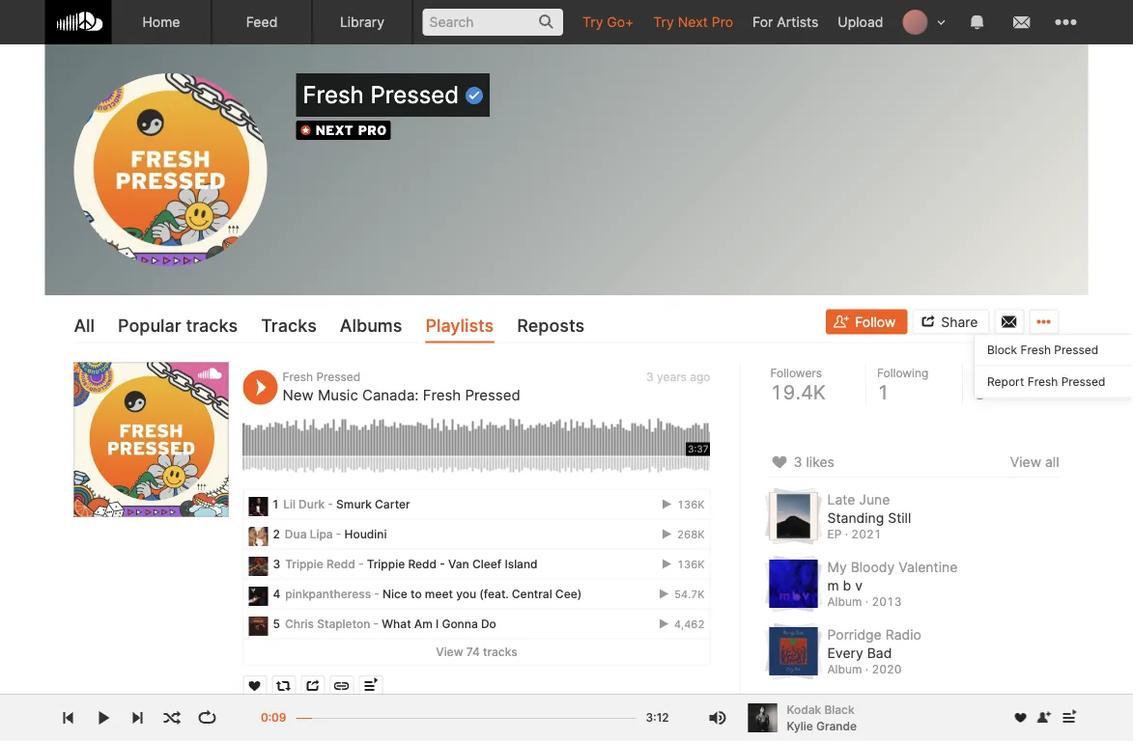 Task type: locate. For each thing, give the bounding box(es) containing it.
years
[[657, 370, 687, 384]]

1 down following
[[877, 381, 890, 405]]

view
[[1010, 455, 1041, 471], [436, 646, 463, 660], [1010, 712, 1041, 729]]

136k down 268k
[[674, 558, 705, 571]]

None search field
[[413, 0, 573, 43]]

- left van
[[440, 557, 445, 571]]

2 dua lipa         - houdini
[[273, 527, 387, 541]]

trippie down dua
[[285, 557, 323, 571]]

pressed down playlists link
[[465, 386, 520, 404]]

3 right "like" image
[[794, 455, 802, 471]]

3 right trippie redd - van cleef island element
[[273, 557, 280, 571]]

view all
[[1010, 455, 1059, 471], [1010, 712, 1059, 729]]

3 likes
[[794, 455, 835, 471]]

bob builder's avatar element
[[903, 10, 928, 35]]

album · down every
[[827, 663, 868, 677]]

1 horizontal spatial 3
[[646, 370, 654, 384]]

valentine
[[899, 560, 958, 576]]

5
[[273, 617, 280, 631]]

1 vertical spatial all
[[1045, 712, 1059, 729]]

1 all from the top
[[1045, 455, 1059, 471]]

2 view all from the top
[[1010, 712, 1059, 729]]

fresh
[[303, 81, 364, 109], [1021, 343, 1051, 357], [283, 370, 313, 384], [1028, 375, 1058, 389], [423, 386, 461, 404]]

tracks up the fresh pressed link
[[261, 315, 317, 336]]

pinkpantheress
[[285, 587, 371, 601]]

1 vertical spatial view
[[436, 646, 463, 660]]

block fresh pressed
[[987, 343, 1099, 357]]

try left 'go+' at the right
[[583, 14, 603, 30]]

1 vertical spatial 136k
[[674, 558, 705, 571]]

all for 3 likes
[[1045, 455, 1059, 471]]

pro
[[712, 14, 733, 30]]

2021
[[851, 528, 881, 542]]

3
[[646, 370, 654, 384], [794, 455, 802, 471], [273, 557, 280, 571]]

nice
[[383, 587, 408, 601]]

likes
[[806, 455, 835, 471]]

0 horizontal spatial try
[[583, 14, 603, 30]]

i
[[436, 617, 439, 631]]

0 vertical spatial 3
[[646, 370, 654, 384]]

1 inside following 1
[[877, 381, 890, 405]]

0 horizontal spatial 1
[[273, 497, 278, 511]]

library link
[[313, 0, 413, 44]]

1 horizontal spatial tracks
[[974, 367, 1010, 381]]

late
[[827, 492, 855, 509]]

2 horizontal spatial 3
[[794, 455, 802, 471]]

fresh pressed australia element
[[74, 732, 228, 742]]

trippie redd - van cleef island element
[[249, 557, 268, 577]]

new
[[283, 386, 314, 404]]

- right durk
[[328, 497, 333, 511]]

tracks
[[261, 315, 317, 336], [974, 367, 1010, 381]]

0 vertical spatial view all
[[1010, 455, 1059, 471]]

fresh down library link
[[303, 81, 364, 109]]

0 vertical spatial all
[[1045, 455, 1059, 471]]

next up image
[[1057, 707, 1081, 730]]

0 vertical spatial tracks
[[261, 315, 317, 336]]

kylie grande link
[[787, 718, 857, 736]]

library
[[340, 14, 385, 30]]

1 vertical spatial tracks
[[483, 646, 518, 660]]

following 1
[[877, 367, 929, 405]]

nice to meet you (feat. central cee) element
[[249, 587, 268, 607]]

share button
[[912, 310, 990, 335]]

meet
[[425, 587, 453, 601]]

Search search field
[[423, 9, 563, 36]]

my bloody valentine m b v album · 2013
[[827, 560, 958, 610]]

trippie up nice
[[367, 557, 405, 571]]

0 vertical spatial album ·
[[827, 596, 868, 610]]

view left next up icon
[[1010, 712, 1041, 729]]

for artists link
[[743, 0, 828, 43]]

- for smurk
[[328, 497, 333, 511]]

pressed down block fresh pressed 'button'
[[1061, 375, 1106, 389]]

1 horizontal spatial trippie
[[367, 557, 405, 571]]

reposts link
[[517, 310, 585, 343]]

0 vertical spatial 19.4k
[[770, 381, 826, 405]]

1 vertical spatial view all
[[1010, 712, 1059, 729]]

porridge radio link
[[827, 628, 922, 644]]

every bad element
[[769, 628, 818, 676]]

3 left years
[[646, 370, 654, 384]]

followers 19.4k
[[770, 367, 826, 405]]

1 horizontal spatial 1
[[877, 381, 890, 405]]

1 album · from the top
[[827, 596, 868, 610]]

following
[[877, 367, 929, 381]]

0 vertical spatial tracks
[[186, 315, 238, 336]]

tracks up 0
[[974, 367, 1010, 381]]

pressed down library link
[[370, 81, 459, 109]]

user image
[[769, 709, 790, 732]]

view left 74
[[436, 646, 463, 660]]

try next pro link
[[644, 0, 743, 43]]

- right redd
[[358, 557, 364, 571]]

2 all from the top
[[1045, 712, 1059, 729]]

136k
[[674, 498, 705, 511], [674, 558, 705, 571]]

all
[[74, 315, 95, 336]]

0 horizontal spatial tracks
[[261, 315, 317, 336]]

island
[[505, 557, 538, 571]]

0 horizontal spatial 3
[[273, 557, 280, 571]]

0 vertical spatial view
[[1010, 455, 1041, 471]]

standing still link
[[827, 509, 911, 527]]

tracks for tracks
[[261, 315, 317, 336]]

2 vertical spatial view
[[1010, 712, 1041, 729]]

report fresh pressed button
[[975, 367, 1133, 397]]

ago
[[690, 370, 711, 384]]

progress bar
[[296, 709, 636, 741]]

album · inside porridge radio every bad album · 2020
[[827, 663, 868, 677]]

followers
[[836, 712, 894, 729]]

fresh pressed new music canada: fresh pressed
[[283, 370, 520, 404]]

19.4k
[[770, 381, 826, 405], [794, 712, 832, 729]]

houdini element
[[249, 527, 268, 547]]

- left what
[[373, 617, 379, 631]]

1 vertical spatial 3
[[794, 455, 802, 471]]

try next pro
[[653, 14, 733, 30]]

porridge radio every bad album · 2020
[[827, 628, 922, 677]]

late june standing still ep · 2021
[[827, 492, 911, 542]]

2 album · from the top
[[827, 663, 868, 677]]

2020
[[872, 663, 902, 677]]

1 left lil
[[273, 497, 278, 511]]

19.4k followers
[[794, 712, 894, 729]]

ep ·
[[827, 528, 848, 542]]

136k up 268k
[[674, 498, 705, 511]]

3 trippie redd         - trippie redd - van cleef island
[[273, 557, 538, 571]]

for artists
[[753, 14, 819, 30]]

home link
[[112, 0, 212, 44]]

- left nice
[[374, 587, 380, 601]]

0 vertical spatial 136k
[[674, 498, 705, 511]]

canada:
[[362, 386, 419, 404]]

album · down b
[[827, 596, 868, 610]]

my
[[827, 560, 847, 576]]

fresh down block fresh pressed
[[1028, 375, 1058, 389]]

trippie
[[285, 557, 323, 571], [367, 557, 405, 571]]

central
[[512, 587, 552, 601]]

like image
[[769, 451, 790, 475]]

1 vertical spatial album ·
[[827, 663, 868, 677]]

new music canada: fresh pressed element
[[74, 363, 228, 517]]

try left next
[[653, 14, 674, 30]]

fresh up the report fresh pressed
[[1021, 343, 1051, 357]]

136k for smurk carter
[[674, 498, 705, 511]]

tracks right the popular
[[186, 315, 238, 336]]

radio
[[886, 628, 922, 644]]

2 try from the left
[[653, 14, 674, 30]]

fresh inside button
[[1028, 375, 1058, 389]]

1 horizontal spatial tracks
[[483, 646, 518, 660]]

1 136k from the top
[[674, 498, 705, 511]]

1 try from the left
[[583, 14, 603, 30]]

grande
[[816, 720, 857, 734]]

1 view all from the top
[[1010, 455, 1059, 471]]

pressed up music
[[316, 370, 361, 384]]

view all for 19.4k followers
[[1010, 712, 1059, 729]]

popular tracks link
[[118, 310, 238, 343]]

1 vertical spatial tracks
[[974, 367, 1010, 381]]

268k
[[674, 528, 705, 541]]

lipa
[[310, 527, 333, 541]]

- for trippie
[[358, 557, 364, 571]]

what
[[382, 617, 411, 631]]

standing
[[827, 510, 884, 526]]

view down "report"
[[1010, 455, 1041, 471]]

0 horizontal spatial trippie
[[285, 557, 323, 571]]

2 136k from the top
[[674, 558, 705, 571]]

van
[[448, 557, 469, 571]]

pressed up the report fresh pressed button
[[1054, 343, 1099, 357]]

- right lipa
[[336, 527, 341, 541]]

upload
[[838, 14, 883, 30]]

tracks right 74
[[483, 646, 518, 660]]

- for houdini
[[336, 527, 341, 541]]

1 horizontal spatial try
[[653, 14, 674, 30]]

0 vertical spatial 1
[[877, 381, 890, 405]]



Task type: vqa. For each thing, say whether or not it's contained in the screenshot.


Task type: describe. For each thing, give the bounding box(es) containing it.
am
[[414, 617, 433, 631]]

feed link
[[212, 0, 313, 44]]

fresh pressed link
[[283, 370, 361, 384]]

view for 19.4k followers
[[1010, 712, 1041, 729]]

kylie grande element
[[748, 704, 777, 733]]

2013
[[872, 596, 902, 610]]

tracks for tracks 0
[[974, 367, 1010, 381]]

late june link
[[827, 492, 890, 509]]

136k for trippie redd - van cleef island
[[674, 558, 705, 571]]

bad
[[867, 645, 892, 662]]

0 horizontal spatial tracks
[[186, 315, 238, 336]]

kodak
[[787, 703, 821, 717]]

view all for 3 likes
[[1010, 455, 1059, 471]]

kodak black kylie grande
[[787, 703, 857, 734]]

what am i gonna do element
[[249, 617, 268, 637]]

0:09
[[261, 712, 286, 726]]

redd
[[327, 557, 355, 571]]

v
[[855, 578, 863, 594]]

m b v link
[[827, 577, 863, 595]]

smurk carter element
[[249, 497, 268, 517]]

2
[[273, 527, 280, 541]]

all for 19.4k followers
[[1045, 712, 1059, 729]]

playlist: fresh pressed australia by fresh pressed group
[[74, 732, 228, 742]]

all link
[[74, 310, 95, 343]]

you
[[456, 587, 476, 601]]

follow button
[[826, 310, 907, 335]]

my bloody valentine link
[[827, 560, 958, 576]]

chris
[[285, 617, 314, 631]]

report fresh pressed
[[987, 375, 1106, 389]]

smurk
[[336, 497, 372, 511]]

b
[[843, 578, 851, 594]]

go+
[[607, 14, 634, 30]]

m b v element
[[769, 561, 818, 609]]

every bad link
[[827, 645, 892, 662]]

new music canada: fresh pressed link
[[283, 386, 520, 404]]

tracks link
[[261, 310, 317, 343]]

durk
[[299, 497, 325, 511]]

playlists
[[425, 315, 494, 336]]

3 for 3 likes
[[794, 455, 802, 471]]

try for try next pro
[[653, 14, 674, 30]]

kylie
[[787, 720, 813, 734]]

playlists link
[[425, 310, 494, 343]]

3 years ago
[[646, 370, 711, 384]]

pressed inside button
[[1061, 375, 1106, 389]]

pressed inside 'button'
[[1054, 343, 1099, 357]]

1 vertical spatial 1
[[273, 497, 278, 511]]

block
[[987, 343, 1017, 357]]

try for try go+
[[583, 14, 603, 30]]

1 trippie from the left
[[285, 557, 323, 571]]

share
[[941, 314, 978, 330]]

feed
[[246, 14, 278, 30]]

albums link
[[340, 310, 402, 343]]

view 74 tracks
[[436, 646, 518, 660]]

view for 3 likes
[[1010, 455, 1041, 471]]

view inside view 74 tracks link
[[436, 646, 463, 660]]

next
[[678, 14, 708, 30]]

74
[[466, 646, 480, 660]]

fresh inside 'button'
[[1021, 343, 1051, 357]]

dua
[[285, 527, 307, 541]]

every
[[827, 645, 863, 662]]

popular
[[118, 315, 181, 336]]

tracks 0
[[974, 367, 1010, 405]]

popular tracks
[[118, 315, 238, 336]]

to
[[411, 587, 422, 601]]

follow
[[855, 314, 896, 330]]

stapleton
[[317, 617, 370, 631]]

redd
[[408, 557, 437, 571]]

fresh pressed
[[303, 81, 466, 109]]

fresh pressed's avatar element
[[74, 73, 267, 267]]

standing still element
[[769, 493, 818, 541]]

bloody
[[851, 560, 895, 576]]

4
[[273, 587, 280, 601]]

1 lil durk         - smurk carter
[[273, 497, 410, 511]]

2 vertical spatial 3
[[273, 557, 280, 571]]

3 for 3 years ago
[[646, 370, 654, 384]]

try go+
[[583, 14, 634, 30]]

4,462
[[671, 618, 705, 631]]

kodak black link
[[787, 702, 1002, 719]]

june
[[859, 492, 890, 509]]

cleef
[[472, 557, 502, 571]]

album · inside my bloody valentine m b v album · 2013
[[827, 596, 868, 610]]

54.7k
[[671, 588, 705, 601]]

- for what
[[373, 617, 379, 631]]

do
[[481, 617, 496, 631]]

(feat.
[[479, 587, 509, 601]]

2 trippie from the left
[[367, 557, 405, 571]]

0
[[974, 381, 986, 405]]

report
[[987, 375, 1024, 389]]

fresh up new
[[283, 370, 313, 384]]

albums
[[340, 315, 402, 336]]

home
[[142, 14, 180, 30]]

followers
[[770, 367, 822, 381]]

1 vertical spatial 19.4k
[[794, 712, 832, 729]]

reposts
[[517, 315, 585, 336]]

3:12
[[646, 712, 669, 726]]

upload link
[[828, 0, 893, 43]]

try go+ link
[[573, 0, 644, 43]]

porridge
[[827, 628, 882, 644]]

lil
[[283, 497, 296, 511]]

fresh right canada:
[[423, 386, 461, 404]]

still
[[888, 510, 911, 526]]



